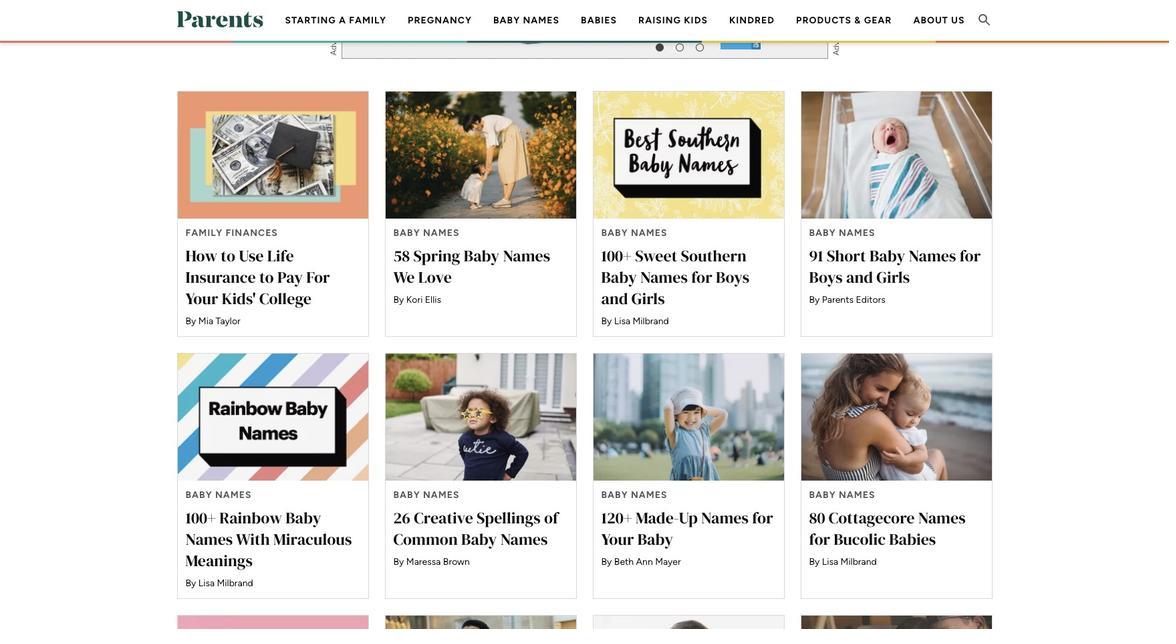 Task type: vqa. For each thing, say whether or not it's contained in the screenshot.
the Close this dialog window image
no



Task type: describe. For each thing, give the bounding box(es) containing it.
meanings
[[186, 550, 253, 572]]

newborn fraternal twins snuggle up together with parents in hospital bed image
[[802, 616, 992, 629]]

mother and toddler hugging at the beach image
[[802, 354, 992, 481]]

58
[[394, 245, 410, 267]]

for inside 100+ sweet southern baby names for boys and girls
[[692, 266, 713, 288]]

cottagecore
[[829, 507, 915, 529]]

100+ for names
[[186, 507, 216, 529]]

up
[[679, 507, 698, 529]]

120+ made-up names for your baby
[[602, 507, 774, 551]]

baby inside 26 creative spellings of common baby names
[[462, 529, 497, 551]]

portrait of happy little asian girl having fun playing in urban park, smiling joyfully. image
[[594, 354, 784, 481]]

your inside how to use life insurance to pay for your kids' college
[[186, 288, 218, 310]]

91
[[810, 245, 824, 267]]

names inside 80 cottagecore names for bucolic babies
[[919, 507, 966, 529]]

products & gear
[[797, 15, 893, 26]]

love
[[419, 266, 452, 288]]

for inside 120+ made-up names for your baby
[[753, 507, 774, 529]]

short
[[827, 245, 867, 267]]

100+ for baby
[[602, 245, 632, 267]]

80
[[810, 507, 826, 529]]

baby inside 91 short baby names for boys and girls
[[870, 245, 906, 267]]

of
[[544, 507, 559, 529]]

about us link
[[914, 15, 966, 26]]

life
[[267, 245, 294, 267]]

mother and baby between a row of flowers image
[[386, 92, 576, 219]]

how
[[186, 245, 218, 267]]

spring
[[414, 245, 461, 267]]

girls inside 91 short baby names for boys and girls
[[877, 266, 911, 288]]

names inside 100+ sweet southern baby names for boys and girls
[[641, 266, 688, 288]]

for inside 80 cottagecore names for bucolic babies
[[810, 529, 831, 551]]

how to use life insurance to pay for your kids' college link
[[177, 91, 369, 337]]

made-
[[636, 507, 679, 529]]

use
[[239, 245, 264, 267]]

gear
[[865, 15, 893, 26]]

120+ made-up names for your baby link
[[593, 353, 785, 599]]

for inside 91 short baby names for boys and girls
[[960, 245, 982, 267]]

baby names
[[494, 15, 560, 26]]

names inside 58 spring baby names we love
[[503, 245, 551, 267]]

rainbow
[[220, 507, 282, 529]]

names inside 100+ rainbow baby names with miraculous meanings
[[186, 529, 233, 551]]

91 short baby names for boys and girls
[[810, 245, 982, 288]]

spellings
[[477, 507, 541, 529]]

babies inside the header navigation
[[581, 15, 617, 26]]

190909 rainbow baby names title image
[[178, 354, 368, 481]]

family
[[349, 15, 387, 26]]

100+ sweet southern baby names for boys and girls
[[602, 245, 750, 310]]

a
[[339, 15, 347, 26]]

we
[[394, 266, 415, 288]]

with
[[236, 529, 270, 551]]

products & gear link
[[797, 15, 893, 26]]

kindred
[[730, 15, 775, 26]]

pregnancy
[[408, 15, 472, 26]]

raising kids
[[639, 15, 708, 26]]

your inside 120+ made-up names for your baby
[[602, 529, 634, 551]]

an image from the show bridgerton. image
[[386, 616, 576, 629]]

100+ rainbow baby names with miraculous meanings link
[[177, 353, 369, 599]]

babies inside 80 cottagecore names for bucolic babies
[[890, 529, 937, 551]]

and inside 100+ sweet southern baby names for boys and girls
[[602, 288, 629, 310]]

common
[[394, 529, 458, 551]]

baby inside 58 spring baby names we love
[[464, 245, 500, 267]]



Task type: locate. For each thing, give the bounding box(es) containing it.
1 horizontal spatial 100+
[[602, 245, 632, 267]]

100+
[[602, 245, 632, 267], [186, 507, 216, 529]]

names inside 120+ made-up names for your baby
[[702, 507, 749, 529]]

names inside 91 short baby names for boys and girls
[[909, 245, 957, 267]]

starting a family link
[[285, 15, 387, 26]]

header navigation
[[275, 0, 976, 84]]

80 cottagecore names for bucolic babies link
[[801, 353, 993, 599]]

1 vertical spatial 100+
[[186, 507, 216, 529]]

creative
[[414, 507, 474, 529]]

boys inside 100+ sweet southern baby names for boys and girls
[[716, 266, 750, 288]]

91 short baby names for boys and girls link
[[801, 91, 993, 337]]

26 creative spellings of common baby names
[[394, 507, 559, 551]]

best southern baby names slide image
[[594, 92, 784, 219]]

search image
[[977, 12, 993, 28]]

kindred link
[[730, 15, 775, 26]]

products
[[797, 15, 852, 26]]

an image of a graduation cap on top of money. image
[[178, 92, 368, 219]]

starting
[[285, 15, 336, 26]]

babies link
[[581, 15, 617, 26]]

names
[[523, 15, 560, 26], [503, 245, 551, 267], [909, 245, 957, 267], [641, 266, 688, 288], [702, 507, 749, 529], [919, 507, 966, 529], [186, 529, 233, 551], [501, 529, 548, 551]]

26
[[394, 507, 411, 529]]

your left made-
[[602, 529, 634, 551]]

your left kids'
[[186, 288, 218, 310]]

girls right short
[[877, 266, 911, 288]]

1 boys from the left
[[716, 266, 750, 288]]

1 vertical spatial your
[[602, 529, 634, 551]]

1 horizontal spatial to
[[260, 266, 274, 288]]

kids'
[[222, 288, 256, 310]]

baby
[[494, 15, 521, 26], [464, 245, 500, 267], [870, 245, 906, 267], [602, 266, 637, 288], [286, 507, 321, 529], [462, 529, 497, 551], [638, 529, 674, 551]]

0 vertical spatial 100+
[[602, 245, 632, 267]]

southern
[[681, 245, 747, 267]]

insurance
[[186, 266, 256, 288]]

1 horizontal spatial girls
[[877, 266, 911, 288]]

your
[[186, 288, 218, 310], [602, 529, 634, 551]]

babies left raising
[[581, 15, 617, 26]]

names inside the header navigation
[[523, 15, 560, 26]]

for
[[307, 266, 330, 288]]

80 cottagecore names for bucolic babies
[[810, 507, 966, 551]]

1 horizontal spatial your
[[602, 529, 634, 551]]

0 horizontal spatial girls
[[632, 288, 665, 310]]

babies right bucolic
[[890, 529, 937, 551]]

miraculous
[[274, 529, 352, 551]]

girls inside 100+ sweet southern baby names for boys and girls
[[632, 288, 665, 310]]

advertisement element
[[341, 0, 828, 59]]

0 horizontal spatial boys
[[716, 266, 750, 288]]

100+ rainbow baby names with miraculous meanings
[[186, 507, 352, 572]]

baby inside the header navigation
[[494, 15, 521, 26]]

58 spring baby names we love
[[394, 245, 551, 288]]

about
[[914, 15, 949, 26]]

new born baby crying in hospital basinet image
[[802, 92, 992, 219]]

bucolic
[[834, 529, 886, 551]]

us
[[952, 15, 966, 26]]

baby inside 100+ sweet southern baby names for boys and girls
[[602, 266, 637, 288]]

for
[[960, 245, 982, 267], [692, 266, 713, 288], [753, 507, 774, 529], [810, 529, 831, 551]]

100+ up 'meanings'
[[186, 507, 216, 529]]

&
[[855, 15, 862, 26]]

1 horizontal spatial boys
[[810, 266, 843, 288]]

boys inside 91 short baby names for boys and girls
[[810, 266, 843, 288]]

toddler girl wearing star shaped yellow sunglasses in the garden image
[[386, 354, 576, 481]]

girls
[[877, 266, 911, 288], [632, 288, 665, 310]]

0 horizontal spatial to
[[221, 245, 236, 267]]

0 horizontal spatial and
[[602, 288, 629, 310]]

1 horizontal spatial babies
[[890, 529, 937, 551]]

0 horizontal spatial your
[[186, 288, 218, 310]]

raising kids link
[[639, 15, 708, 26]]

how to use life insurance to pay for your kids' college
[[186, 245, 330, 310]]

0 vertical spatial your
[[186, 288, 218, 310]]

to
[[221, 245, 236, 267], [260, 266, 274, 288]]

about us
[[914, 15, 966, 26]]

visit parents' homepage image
[[177, 11, 263, 27]]

pay
[[278, 266, 303, 288]]

sweet
[[636, 245, 678, 267]]

2 boys from the left
[[810, 266, 843, 288]]

college
[[260, 288, 312, 310]]

pregnancy link
[[408, 15, 472, 26]]

0 vertical spatial babies
[[581, 15, 617, 26]]

baby names link
[[494, 15, 560, 26]]

baby inside 120+ made-up names for your baby
[[638, 529, 674, 551]]

babies
[[581, 15, 617, 26], [890, 529, 937, 551]]

100+ left sweet
[[602, 245, 632, 267]]

raising
[[639, 15, 682, 26]]

120+
[[602, 507, 633, 529]]

0 horizontal spatial 100+
[[186, 507, 216, 529]]

portrait of a baby in bed image
[[594, 616, 784, 629]]

kids
[[685, 15, 708, 26]]

100+ inside 100+ sweet southern baby names for boys and girls
[[602, 245, 632, 267]]

100+ sweet southern baby names for boys and girls link
[[593, 91, 785, 337]]

to left use
[[221, 245, 236, 267]]

an image of a a mask holding a stack of notebooks that is filled with baby names. image
[[178, 616, 368, 629]]

0 horizontal spatial babies
[[581, 15, 617, 26]]

1 horizontal spatial and
[[847, 266, 874, 288]]

baby inside 100+ rainbow baby names with miraculous meanings
[[286, 507, 321, 529]]

58 spring baby names we love link
[[385, 91, 577, 337]]

100+ inside 100+ rainbow baby names with miraculous meanings
[[186, 507, 216, 529]]

starting a family
[[285, 15, 387, 26]]

and inside 91 short baby names for boys and girls
[[847, 266, 874, 288]]

boys
[[716, 266, 750, 288], [810, 266, 843, 288]]

1 vertical spatial babies
[[890, 529, 937, 551]]

and
[[847, 266, 874, 288], [602, 288, 629, 310]]

to left "pay"
[[260, 266, 274, 288]]

girls down sweet
[[632, 288, 665, 310]]

26 creative spellings of common baby names link
[[385, 353, 577, 599]]

names inside 26 creative spellings of common baby names
[[501, 529, 548, 551]]



